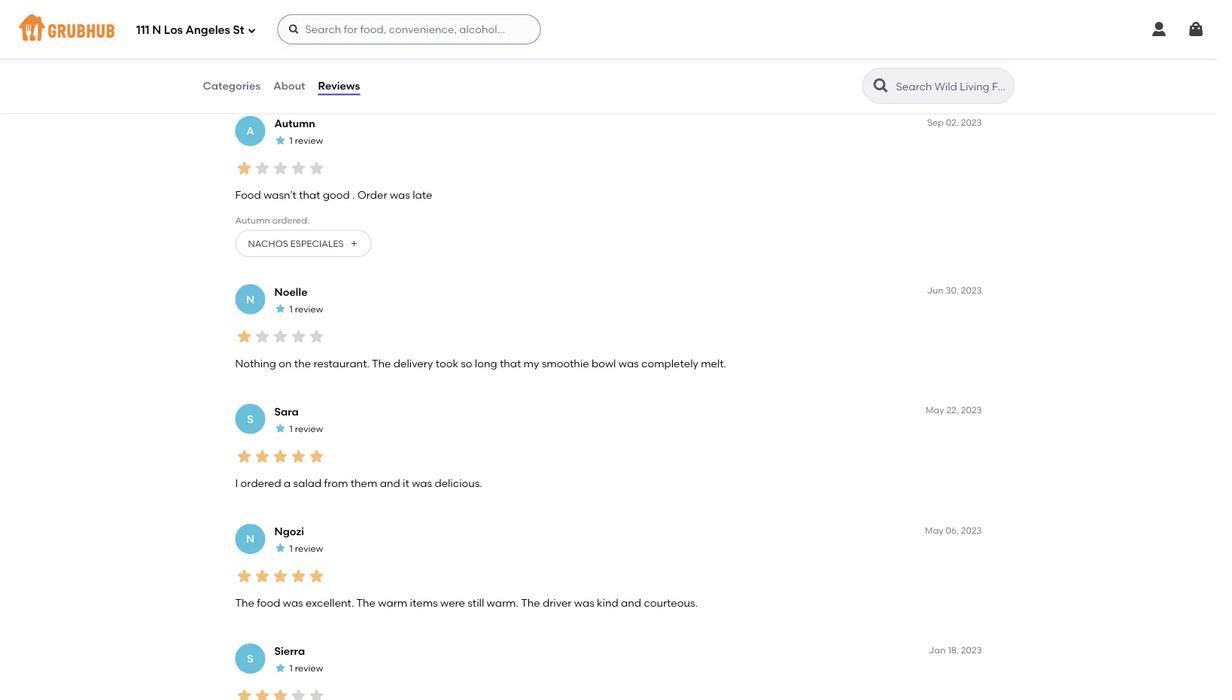 Task type: locate. For each thing, give the bounding box(es) containing it.
2 s from the top
[[247, 653, 254, 665]]

1 down sara
[[289, 424, 293, 435]]

1 vertical spatial food
[[235, 189, 261, 202]]

about button
[[273, 59, 306, 113]]

1 for sierra
[[289, 663, 293, 674]]

2023
[[961, 117, 982, 128], [961, 285, 982, 296], [961, 405, 982, 416], [961, 525, 982, 536], [961, 645, 982, 656]]

categories
[[203, 79, 261, 92]]

sep 02, 2023
[[927, 117, 982, 128]]

ordered: for wasn't
[[272, 215, 309, 226]]

ordered:
[[271, 47, 308, 57], [272, 215, 309, 226]]

kind
[[597, 597, 619, 610]]

and left it
[[380, 477, 400, 490]]

was right it
[[412, 477, 432, 490]]

may left 22,
[[926, 405, 944, 416]]

about
[[273, 79, 305, 92]]

1 1 from the top
[[289, 136, 293, 147]]

2 1 from the top
[[289, 304, 293, 315]]

1 review for sara
[[289, 424, 323, 435]]

111
[[136, 23, 150, 37]]

ordered: up the "bread"
[[271, 47, 308, 57]]

utensils
[[361, 21, 399, 33]]

1 review right a
[[289, 136, 323, 147]]

1 review
[[289, 136, 323, 147], [289, 304, 323, 315], [289, 424, 323, 435], [289, 544, 323, 554], [289, 663, 323, 674]]

s left sara
[[247, 413, 254, 426]]

may
[[926, 405, 944, 416], [925, 525, 944, 536]]

0 vertical spatial were
[[402, 21, 427, 33]]

1 food from the top
[[235, 21, 261, 33]]

30,
[[946, 285, 959, 296]]

delivery
[[394, 357, 433, 370]]

2023 right 30,
[[961, 285, 982, 296]]

the
[[372, 357, 391, 370], [235, 597, 254, 610], [356, 597, 376, 610], [521, 597, 540, 610]]

garlic bread
[[248, 70, 303, 81]]

n for ngozi
[[246, 533, 255, 546]]

1 vertical spatial n
[[246, 293, 255, 306]]

111 n los angeles st
[[136, 23, 244, 37]]

2023 right 02, in the right top of the page
[[961, 117, 982, 128]]

1
[[289, 136, 293, 147], [289, 304, 293, 315], [289, 424, 293, 435], [289, 544, 293, 554], [289, 663, 293, 674]]

n
[[152, 23, 161, 37], [246, 293, 255, 306], [246, 533, 255, 546]]

autumn
[[274, 117, 315, 130], [235, 215, 270, 226]]

1 s from the top
[[247, 413, 254, 426]]

food left wasn't
[[235, 189, 261, 202]]

4 2023 from the top
[[961, 525, 982, 536]]

n left noelle
[[246, 293, 255, 306]]

completely
[[641, 357, 698, 370]]

was
[[264, 21, 284, 33], [390, 189, 410, 202], [619, 357, 639, 370], [412, 477, 432, 490], [283, 597, 303, 610], [574, 597, 595, 610]]

review down sierra
[[295, 663, 323, 674]]

0 vertical spatial and
[[338, 21, 359, 33]]

2 review from the top
[[295, 304, 323, 315]]

the left the delivery
[[372, 357, 391, 370]]

i
[[235, 477, 238, 490]]

ordered: up nachos especiales on the left of the page
[[272, 215, 309, 226]]

1 review for ngozi
[[289, 544, 323, 554]]

review
[[295, 136, 323, 147], [295, 304, 323, 315], [295, 424, 323, 435], [295, 544, 323, 554], [295, 663, 323, 674]]

that
[[299, 189, 320, 202], [500, 357, 521, 370]]

1 vertical spatial may
[[925, 525, 944, 536]]

that left good
[[299, 189, 320, 202]]

0 horizontal spatial autumn
[[235, 215, 270, 226]]

reviews
[[318, 79, 360, 92]]

2 vertical spatial and
[[621, 597, 641, 610]]

that left my
[[500, 357, 521, 370]]

garlic bread button
[[235, 62, 331, 89]]

1 vertical spatial autumn
[[235, 215, 270, 226]]

1 review down ngozi at the left bottom of page
[[289, 544, 323, 554]]

0 horizontal spatial that
[[299, 189, 320, 202]]

autumn up nachos
[[235, 215, 270, 226]]

may 22, 2023
[[926, 405, 982, 416]]

2 food from the top
[[235, 189, 261, 202]]

and
[[338, 21, 359, 33], [380, 477, 400, 490], [621, 597, 641, 610]]

svg image
[[1150, 20, 1168, 38]]

bowl
[[592, 357, 616, 370]]

1 vertical spatial and
[[380, 477, 400, 490]]

5 review from the top
[[295, 663, 323, 674]]

were left still
[[440, 597, 465, 610]]

2023 right 18,
[[961, 645, 982, 656]]

s
[[247, 413, 254, 426], [247, 653, 254, 665]]

svg image
[[1187, 20, 1205, 38], [288, 23, 300, 35], [247, 26, 256, 35]]

svg image right st
[[247, 26, 256, 35]]

a
[[284, 477, 291, 490]]

review down about button
[[295, 136, 323, 147]]

on
[[279, 357, 292, 370]]

4 1 from the top
[[289, 544, 293, 554]]

0 vertical spatial food
[[235, 21, 261, 33]]

2 2023 from the top
[[961, 285, 982, 296]]

1 vertical spatial ordered:
[[272, 215, 309, 226]]

svg image up kaeden  ordered: on the top of the page
[[288, 23, 300, 35]]

1 down noelle
[[289, 304, 293, 315]]

them
[[351, 477, 377, 490]]

bread
[[277, 70, 303, 81]]

5 2023 from the top
[[961, 645, 982, 656]]

2 vertical spatial n
[[246, 533, 255, 546]]

n left ngozi at the left bottom of page
[[246, 533, 255, 546]]

the left food on the left of page
[[235, 597, 254, 610]]

5 1 review from the top
[[289, 663, 323, 674]]

may 06, 2023
[[925, 525, 982, 536]]

review down sara
[[295, 424, 323, 435]]

1 horizontal spatial and
[[380, 477, 400, 490]]

it
[[403, 477, 409, 490]]

1 horizontal spatial that
[[500, 357, 521, 370]]

1 2023 from the top
[[961, 117, 982, 128]]

1 right a
[[289, 136, 293, 147]]

n right 111
[[152, 23, 161, 37]]

1 vertical spatial s
[[247, 653, 254, 665]]

1 down ngozi at the left bottom of page
[[289, 544, 293, 554]]

from
[[324, 477, 348, 490]]

the food was excellent. the warm items were still warm. the driver was kind and courteous.
[[235, 597, 698, 610]]

not
[[429, 21, 446, 33]]

were left not
[[402, 21, 427, 33]]

jun 30, 2023
[[927, 285, 982, 296]]

1 review down noelle
[[289, 304, 323, 315]]

nothing
[[235, 357, 276, 370]]

may for the food was excellent. the warm items were still warm. the driver was kind and courteous.
[[925, 525, 944, 536]]

jun
[[927, 285, 944, 296]]

3 2023 from the top
[[961, 405, 982, 416]]

0 vertical spatial autumn
[[274, 117, 315, 130]]

1 horizontal spatial were
[[440, 597, 465, 610]]

and left "utensils"
[[338, 21, 359, 33]]

2 1 review from the top
[[289, 304, 323, 315]]

plus icon image
[[350, 239, 359, 248]]

food
[[257, 597, 280, 610]]

1 horizontal spatial svg image
[[288, 23, 300, 35]]

2023 for food wasn't that good . order was late
[[961, 117, 982, 128]]

autumn for autumn ordered:
[[235, 215, 270, 226]]

3 review from the top
[[295, 424, 323, 435]]

2 horizontal spatial and
[[621, 597, 641, 610]]

s left sierra
[[247, 653, 254, 665]]

review for sara
[[295, 424, 323, 435]]

0 vertical spatial n
[[152, 23, 161, 37]]

noelle
[[274, 286, 308, 299]]

4 1 review from the top
[[289, 544, 323, 554]]

0 vertical spatial ordered:
[[271, 47, 308, 57]]

3 1 review from the top
[[289, 424, 323, 435]]

1 review from the top
[[295, 136, 323, 147]]

s for sara
[[247, 413, 254, 426]]

1 for ngozi
[[289, 544, 293, 554]]

was left kind
[[574, 597, 595, 610]]

items
[[410, 597, 438, 610]]

kaeden  ordered:
[[235, 47, 308, 57]]

garlic
[[248, 70, 275, 81]]

review down noelle
[[295, 304, 323, 315]]

1 down sierra
[[289, 663, 293, 674]]

food wasn't that good . order was late
[[235, 189, 432, 202]]

3 1 from the top
[[289, 424, 293, 435]]

1 horizontal spatial autumn
[[274, 117, 315, 130]]

food
[[235, 21, 261, 33], [235, 189, 261, 202]]

0 vertical spatial s
[[247, 413, 254, 426]]

long
[[475, 357, 497, 370]]

were
[[402, 21, 427, 33], [440, 597, 465, 610]]

food up kaeden at the top
[[235, 21, 261, 33]]

4 review from the top
[[295, 544, 323, 554]]

2023 right 22,
[[961, 405, 982, 416]]

star icon image
[[274, 135, 286, 147], [235, 160, 253, 178], [253, 160, 271, 178], [271, 160, 289, 178], [289, 160, 308, 178], [308, 160, 326, 178], [274, 303, 286, 315], [235, 328, 253, 346], [253, 328, 271, 346], [271, 328, 289, 346], [289, 328, 308, 346], [308, 328, 326, 346], [274, 423, 286, 435], [235, 448, 253, 466], [253, 448, 271, 466], [271, 448, 289, 466], [289, 448, 308, 466], [308, 448, 326, 466], [274, 543, 286, 555], [235, 568, 253, 586], [253, 568, 271, 586], [271, 568, 289, 586], [289, 568, 308, 586], [308, 568, 326, 586], [274, 662, 286, 674], [235, 687, 253, 700], [253, 687, 271, 700], [271, 687, 289, 700], [289, 687, 308, 700], [308, 687, 326, 700]]

1 review down sierra
[[289, 663, 323, 674]]

ordered
[[241, 477, 281, 490]]

review down ngozi at the left bottom of page
[[295, 544, 323, 554]]

autumn down about button
[[274, 117, 315, 130]]

and right kind
[[621, 597, 641, 610]]

1 review down sara
[[289, 424, 323, 435]]

driver
[[543, 597, 572, 610]]

2023 right 06,
[[961, 525, 982, 536]]

angeles
[[186, 23, 230, 37]]

svg image right svg icon
[[1187, 20, 1205, 38]]

may left 06,
[[925, 525, 944, 536]]

food for food was crumbled and utensils were not included
[[235, 21, 261, 33]]

0 vertical spatial may
[[926, 405, 944, 416]]

review for noelle
[[295, 304, 323, 315]]

1 1 review from the top
[[289, 136, 323, 147]]

5 1 from the top
[[289, 663, 293, 674]]

1 review for autumn
[[289, 136, 323, 147]]



Task type: describe. For each thing, give the bounding box(es) containing it.
.
[[352, 189, 355, 202]]

06,
[[946, 525, 959, 536]]

2023 for nothing on the restaurant. the delivery took so long that my smoothie bowl was completely melt.
[[961, 285, 982, 296]]

main navigation navigation
[[0, 0, 1217, 59]]

late
[[413, 189, 432, 202]]

i ordered a salad from them and it was delicious.
[[235, 477, 482, 490]]

autumn for autumn
[[274, 117, 315, 130]]

food for food wasn't that good . order was late
[[235, 189, 261, 202]]

was left late at the top of the page
[[390, 189, 410, 202]]

delicious.
[[435, 477, 482, 490]]

sara
[[274, 406, 299, 418]]

22,
[[947, 405, 959, 416]]

nachos especiales
[[248, 238, 344, 249]]

was right food on the left of page
[[283, 597, 303, 610]]

0 horizontal spatial svg image
[[247, 26, 256, 35]]

n inside navigation
[[152, 23, 161, 37]]

was right bowl at the bottom of the page
[[619, 357, 639, 370]]

review for ngozi
[[295, 544, 323, 554]]

nachos
[[248, 238, 288, 249]]

courteous.
[[644, 597, 698, 610]]

s for sierra
[[247, 653, 254, 665]]

1 vertical spatial that
[[500, 357, 521, 370]]

the left warm
[[356, 597, 376, 610]]

good
[[323, 189, 350, 202]]

crumbled
[[286, 21, 336, 33]]

ordered: for was
[[271, 47, 308, 57]]

a
[[246, 125, 254, 138]]

was up kaeden  ordered: on the top of the page
[[264, 21, 284, 33]]

search icon image
[[872, 77, 890, 95]]

excellent.
[[306, 597, 354, 610]]

restaurant.
[[313, 357, 370, 370]]

Search for food, convenience, alcohol... search field
[[277, 14, 541, 44]]

1 for sara
[[289, 424, 293, 435]]

food was crumbled and utensils were not included
[[235, 21, 493, 33]]

1 review for noelle
[[289, 304, 323, 315]]

included
[[449, 21, 493, 33]]

18,
[[948, 645, 959, 656]]

may for i ordered a salad from them and it was delicious.
[[926, 405, 944, 416]]

salad
[[293, 477, 322, 490]]

the
[[294, 357, 311, 370]]

sierra
[[274, 645, 305, 658]]

smoothie
[[542, 357, 589, 370]]

02,
[[946, 117, 959, 128]]

n for noelle
[[246, 293, 255, 306]]

2023 for i ordered a salad from them and it was delicious.
[[961, 405, 982, 416]]

Search Wild Living Foods search field
[[895, 79, 1010, 93]]

1 review for sierra
[[289, 663, 323, 674]]

jan 18, 2023
[[929, 645, 982, 656]]

1 for autumn
[[289, 136, 293, 147]]

took
[[436, 357, 458, 370]]

warm.
[[487, 597, 519, 610]]

nachos especiales button
[[235, 230, 372, 258]]

sep
[[927, 117, 944, 128]]

jan
[[929, 645, 946, 656]]

st
[[233, 23, 244, 37]]

melt.
[[701, 357, 727, 370]]

warm
[[378, 597, 407, 610]]

2 horizontal spatial svg image
[[1187, 20, 1205, 38]]

ngozi
[[274, 525, 304, 538]]

los
[[164, 23, 183, 37]]

kaeden
[[235, 47, 269, 57]]

wasn't
[[264, 189, 297, 202]]

1 vertical spatial were
[[440, 597, 465, 610]]

categories button
[[202, 59, 261, 113]]

nothing on the restaurant. the delivery took so long that my smoothie bowl was completely melt.
[[235, 357, 727, 370]]

0 horizontal spatial and
[[338, 21, 359, 33]]

review for autumn
[[295, 136, 323, 147]]

1 for noelle
[[289, 304, 293, 315]]

especiales
[[290, 238, 344, 249]]

2023 for the food was excellent. the warm items were still warm. the driver was kind and courteous.
[[961, 525, 982, 536]]

review for sierra
[[295, 663, 323, 674]]

still
[[468, 597, 484, 610]]

my
[[524, 357, 539, 370]]

0 horizontal spatial were
[[402, 21, 427, 33]]

so
[[461, 357, 472, 370]]

the left driver
[[521, 597, 540, 610]]

autumn ordered:
[[235, 215, 309, 226]]

reviews button
[[317, 59, 361, 113]]

0 vertical spatial that
[[299, 189, 320, 202]]

order
[[357, 189, 387, 202]]



Task type: vqa. For each thing, say whether or not it's contained in the screenshot.
excellent.
yes



